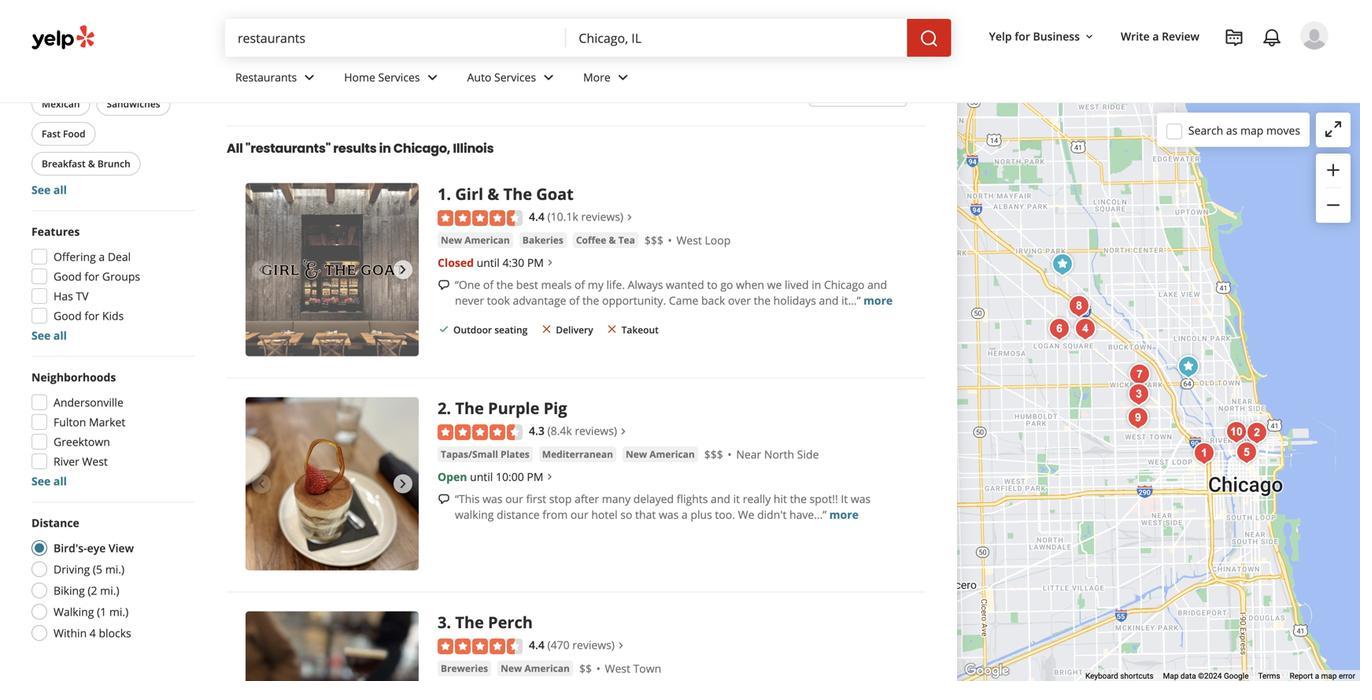 Task type: vqa. For each thing, say whether or not it's contained in the screenshot.
Photo of Crabby Crabby
no



Task type: locate. For each thing, give the bounding box(es) containing it.
1 16 speech v2 image from the top
[[438, 15, 450, 28]]

1 vertical spatial 16 speech v2 image
[[438, 279, 450, 291]]

the right 3
[[455, 611, 484, 633]]

2 horizontal spatial more link
[[864, 293, 893, 308]]

&
[[88, 157, 95, 170], [488, 183, 500, 205], [609, 233, 616, 246]]

business categories element
[[223, 57, 1329, 102]]

none field address, neighborhood, city, state or zip
[[566, 19, 908, 57]]

. left the perch link in the left bottom of the page
[[447, 611, 451, 633]]

1 horizontal spatial 24 chevron down v2 image
[[423, 68, 442, 87]]

features group
[[27, 224, 195, 343]]

0 vertical spatial for
[[1015, 29, 1031, 44]]

24 chevron down v2 image inside auto services link
[[539, 68, 558, 87]]

breweries button
[[438, 661, 492, 676]]

american up closed until 4:30 pm at the left of the page
[[465, 233, 510, 246]]

2 pm from the top
[[527, 469, 544, 484]]

bird's-
[[54, 541, 87, 556]]

for for groups
[[85, 269, 99, 284]]

more link for the
[[864, 293, 893, 308]]

1 horizontal spatial our
[[571, 507, 589, 522]]

1 see all button from the top
[[32, 182, 67, 197]]

2 vertical spatial &
[[609, 233, 616, 246]]

2 vertical spatial for
[[85, 308, 99, 323]]

search image
[[920, 29, 939, 48]]

0 vertical spatial all
[[53, 182, 67, 197]]

and down chicago
[[819, 293, 839, 308]]

reviews) up the coffee & tea
[[581, 209, 624, 224]]

24 chevron down v2 image for auto services
[[539, 68, 558, 87]]

see all for features
[[32, 328, 67, 343]]

0 vertical spatial 16 speech v2 image
[[438, 15, 450, 28]]

24 chevron down v2 image right the more at the top
[[614, 68, 633, 87]]

"one
[[455, 277, 481, 292]]

0 horizontal spatial west
[[82, 454, 108, 469]]

2 vertical spatial more link
[[830, 507, 859, 522]]

map for moves
[[1241, 123, 1264, 138]]

see all button down river
[[32, 474, 67, 489]]

tapas/small
[[441, 448, 498, 461]]

1 4.4 from the top
[[529, 209, 548, 224]]

0 horizontal spatial 16 close v2 image
[[540, 323, 553, 336]]

good for groups
[[54, 269, 140, 284]]

see all button for neighborhoods
[[32, 474, 67, 489]]

see inside neighborhoods group
[[32, 474, 51, 489]]

1 horizontal spatial map
[[1322, 671, 1338, 681]]

16 chevron right v2 image inside (10.1k reviews) link
[[624, 211, 636, 224]]

see down breakfast
[[32, 182, 51, 197]]

west inside neighborhoods group
[[82, 454, 108, 469]]

new up delayed
[[626, 448, 647, 461]]

1 horizontal spatial &
[[488, 183, 500, 205]]

24 chevron down v2 image inside more link
[[614, 68, 633, 87]]

group
[[1317, 154, 1351, 223]]

0 vertical spatial our
[[660, 13, 677, 28]]

None field
[[225, 19, 566, 57], [566, 19, 908, 57]]

results
[[333, 139, 377, 157]]

see inside features group
[[32, 328, 51, 343]]

2 24 chevron down v2 image from the left
[[423, 68, 442, 87]]

& right girl
[[488, 183, 500, 205]]

have…"
[[790, 507, 827, 522]]

2 see from the top
[[32, 328, 51, 343]]

more link
[[499, 45, 528, 60], [864, 293, 893, 308], [830, 507, 859, 522]]

new american down the (470
[[501, 662, 570, 675]]

more link
[[571, 57, 646, 102]]

terms
[[1259, 671, 1281, 681]]

more down it
[[830, 507, 859, 522]]

4
[[90, 626, 96, 641]]

. for 1
[[447, 183, 451, 205]]

new american button up closed until 4:30 pm at the left of the page
[[438, 232, 513, 248]]

1 vertical spatial until
[[470, 469, 493, 484]]

new american link up closed until 4:30 pm at the left of the page
[[438, 232, 513, 248]]

reviews) up mediterranean
[[575, 423, 617, 438]]

see all down river
[[32, 474, 67, 489]]

in up 'soup'
[[500, 13, 510, 28]]

and right chicago
[[868, 277, 888, 292]]

1 horizontal spatial was
[[659, 507, 679, 522]]

new american button for topmost "new american" link
[[438, 232, 513, 248]]

biking
[[54, 583, 85, 598]]

2 vertical spatial our
[[571, 507, 589, 522]]

we
[[738, 507, 755, 522]]

1 vertical spatial &
[[488, 183, 500, 205]]

1 vertical spatial more link
[[864, 293, 893, 308]]

services right home
[[378, 70, 420, 85]]

16 close v2 image left 'delivery'
[[540, 323, 553, 336]]

hot
[[54, 25, 72, 40]]

more right it…"
[[864, 293, 893, 308]]

16 close v2 image
[[540, 323, 553, 336], [606, 323, 619, 336]]

2 services from the left
[[495, 70, 536, 85]]

4.4 down perch
[[529, 637, 548, 652]]

new american button down the (470
[[498, 661, 573, 676]]

slideshow element for 2
[[246, 397, 419, 570]]

see all button down breakfast
[[32, 182, 67, 197]]

town
[[634, 661, 662, 676]]

pm right 4:30
[[528, 255, 544, 270]]

1 24 chevron down v2 image from the left
[[300, 68, 319, 87]]

"one of the best meals of my life. always wanted to go when we lived in chicago and never took advantage of the opportunity. came back over the holidays and it…"
[[455, 277, 888, 308]]

1 vertical spatial the
[[455, 397, 484, 419]]

1 see from the top
[[32, 182, 51, 197]]

10:00
[[496, 469, 524, 484]]

came
[[669, 293, 699, 308]]

west left loop in the top of the page
[[677, 233, 702, 248]]

2 vertical spatial see all button
[[32, 474, 67, 489]]

& inside category group
[[88, 157, 95, 170]]

16 chevron right v2 image inside (470 reviews) link
[[615, 640, 628, 652]]

stop
[[549, 491, 572, 506]]

and left it
[[711, 491, 731, 506]]

notifications image
[[1263, 28, 1282, 47]]

2 16 close v2 image from the left
[[606, 323, 619, 336]]

1 all from the top
[[53, 182, 67, 197]]

0 vertical spatial pm
[[528, 255, 544, 270]]

3 all from the top
[[53, 474, 67, 489]]

was down delayed
[[659, 507, 679, 522]]

4.4 star rating image down 3 . the perch
[[438, 639, 523, 654]]

new for topmost "new american" link
[[441, 233, 462, 246]]

american down the (470
[[525, 662, 570, 675]]

all inside features group
[[53, 328, 67, 343]]

1 horizontal spatial services
[[495, 70, 536, 85]]

2 horizontal spatial american
[[650, 448, 695, 461]]

west left town at the left of page
[[605, 661, 631, 676]]

2 horizontal spatial our
[[660, 13, 677, 28]]

american up delayed
[[650, 448, 695, 461]]

of
[[646, 13, 657, 28], [483, 277, 494, 292], [575, 277, 585, 292], [570, 293, 580, 308]]

$$$ right tea
[[645, 233, 664, 248]]

2 . from the top
[[447, 397, 451, 419]]

1 horizontal spatial 24 chevron down v2 image
[[614, 68, 633, 87]]

None search field
[[225, 19, 952, 57]]

new down perch
[[501, 662, 522, 675]]

andersonville
[[54, 395, 124, 410]]

mi.) right (1
[[109, 604, 129, 619]]

more down 'soup'
[[499, 45, 528, 60]]

good up has tv at the top left of the page
[[54, 269, 82, 284]]

map left error on the right of the page
[[1322, 671, 1338, 681]]

next image left 16 speech v2 image
[[394, 474, 413, 493]]

0 horizontal spatial 24 chevron down v2 image
[[539, 68, 558, 87]]

(8.4k
[[548, 423, 572, 438]]

see all inside features group
[[32, 328, 67, 343]]

see all inside neighborhoods group
[[32, 474, 67, 489]]

0 vertical spatial new american button
[[438, 232, 513, 248]]

.
[[447, 183, 451, 205], [447, 397, 451, 419], [447, 611, 451, 633]]

mi.) for biking (2 mi.)
[[100, 583, 119, 598]]

girl
[[455, 183, 484, 205]]

noodlebird image
[[1064, 291, 1095, 322]]

all down breakfast
[[53, 182, 67, 197]]

new american up delayed
[[626, 448, 695, 461]]

0 horizontal spatial our
[[506, 491, 524, 506]]

mediterranean button
[[539, 446, 617, 462]]

projects image
[[1225, 28, 1244, 47]]

and right hot at the left top of page
[[75, 25, 95, 40]]

pm for the
[[528, 255, 544, 270]]

saturday kitchen image
[[1047, 249, 1079, 280]]

0 vertical spatial previous image
[[252, 260, 271, 279]]

0 horizontal spatial american
[[465, 233, 510, 246]]

with
[[570, 29, 592, 44]]

a right write
[[1153, 29, 1160, 44]]

more
[[499, 45, 528, 60], [864, 293, 893, 308], [830, 507, 859, 522]]

breakfast
[[42, 157, 86, 170]]

2 16 speech v2 image from the top
[[438, 279, 450, 291]]

1 vertical spatial see
[[32, 328, 51, 343]]

new american link down the (470
[[498, 661, 573, 677]]

2 none field from the left
[[566, 19, 908, 57]]

write a review link
[[1115, 22, 1207, 50]]

1 vertical spatial see all
[[32, 328, 67, 343]]

home services
[[344, 70, 420, 85]]

16 chevron right v2 image for 3 . the perch
[[615, 640, 628, 652]]

4.4 up bakeries
[[529, 209, 548, 224]]

bakeries button
[[520, 232, 567, 248]]

services for home services
[[378, 70, 420, 85]]

see for features
[[32, 328, 51, 343]]

24 chevron down v2 image down crafted
[[539, 68, 558, 87]]

the down when
[[754, 293, 771, 308]]

2 vertical spatial new american link
[[498, 661, 573, 677]]

loop
[[705, 233, 731, 248]]

2 vertical spatial the
[[455, 611, 484, 633]]

walking (1 mi.)
[[54, 604, 129, 619]]

was down open until 10:00 pm
[[483, 491, 503, 506]]

from
[[543, 507, 568, 522]]

2 slideshow element from the top
[[246, 397, 419, 570]]

good down has tv at the top left of the page
[[54, 308, 82, 323]]

2 vertical spatial see all
[[32, 474, 67, 489]]

too.
[[715, 507, 736, 522]]

2 vertical spatial mi.)
[[109, 604, 129, 619]]

more for pig
[[830, 507, 859, 522]]

all down good for kids
[[53, 328, 67, 343]]

new american link up delayed
[[623, 446, 698, 463]]

0 vertical spatial next image
[[394, 260, 413, 279]]

new american up closed until 4:30 pm at the left of the page
[[441, 233, 510, 246]]

1 vertical spatial mi.)
[[100, 583, 119, 598]]

a for offering a deal
[[99, 249, 105, 264]]

all down river
[[53, 474, 67, 489]]

16 speech v2 image for "indulge
[[438, 15, 450, 28]]

walking
[[54, 604, 94, 619]]

a up secret
[[786, 13, 793, 28]]

0 vertical spatial &
[[88, 157, 95, 170]]

next image for 1 . girl & the goat
[[394, 260, 413, 279]]

2 see all button from the top
[[32, 328, 67, 343]]

1 services from the left
[[378, 70, 420, 85]]

1 vertical spatial in
[[379, 139, 391, 157]]

delivery
[[556, 323, 594, 336]]

next image
[[394, 260, 413, 279], [394, 474, 413, 493]]

a left deal
[[99, 249, 105, 264]]

and inside "indulge in the rich, savory goodness of our signature galbitang, a traditional korean short rib soup crafted with precision and passion. our chef's secret recipe combines the finest…"
[[644, 29, 664, 44]]

new american link
[[438, 232, 513, 248], [623, 446, 698, 463], [498, 661, 573, 677]]

1 vertical spatial next image
[[394, 474, 413, 493]]

google image
[[962, 661, 1014, 681]]

1 16 close v2 image from the left
[[540, 323, 553, 336]]

the left goat
[[504, 183, 532, 205]]

16 speech v2 image
[[438, 15, 450, 28], [438, 279, 450, 291]]

see all button down has
[[32, 328, 67, 343]]

zoom out image
[[1325, 196, 1344, 215]]

girl & the goat image
[[1189, 438, 1221, 469]]

0 horizontal spatial map
[[1241, 123, 1264, 138]]

1 vertical spatial .
[[447, 397, 451, 419]]

1 horizontal spatial in
[[500, 13, 510, 28]]

our up passion.
[[660, 13, 677, 28]]

good for good for kids
[[54, 308, 82, 323]]

see all down breakfast
[[32, 182, 67, 197]]

1 horizontal spatial more
[[830, 507, 859, 522]]

until left 4:30
[[477, 255, 500, 270]]

chicago,
[[394, 139, 451, 157]]

new american button for middle "new american" link
[[623, 446, 698, 462]]

was right it
[[851, 491, 871, 506]]

2 previous image from the top
[[252, 474, 271, 493]]

outdoor seating
[[454, 323, 528, 336]]

slideshow element
[[246, 183, 419, 356], [246, 397, 419, 570]]

auto services
[[467, 70, 536, 85]]

more link down 'soup'
[[499, 45, 528, 60]]

pm for pig
[[527, 469, 544, 484]]

(10.1k reviews)
[[548, 209, 624, 224]]

0 vertical spatial 4.4
[[529, 209, 548, 224]]

and inside "this was our first stop after many delayed flights and it really hit the spot!! it was walking distance from our hotel so that was a plus too. we didn't have…"
[[711, 491, 731, 506]]

$$$
[[645, 233, 664, 248], [705, 447, 724, 462]]

1 horizontal spatial 16 close v2 image
[[606, 323, 619, 336]]

the
[[513, 13, 530, 28], [889, 29, 906, 44], [497, 277, 514, 292], [583, 293, 600, 308], [754, 293, 771, 308], [790, 491, 807, 506]]

sandwiches button
[[96, 92, 171, 116]]

see all
[[32, 182, 67, 197], [32, 328, 67, 343], [32, 474, 67, 489]]

we
[[768, 277, 782, 292]]

for for kids
[[85, 308, 99, 323]]

©2024
[[1199, 671, 1223, 681]]

in
[[500, 13, 510, 28], [379, 139, 391, 157], [812, 277, 822, 292]]

home
[[344, 70, 376, 85]]

the up 'soup'
[[513, 13, 530, 28]]

24 chevron down v2 image inside home services link
[[423, 68, 442, 87]]

1 horizontal spatial more link
[[830, 507, 859, 522]]

1 vertical spatial west
[[82, 454, 108, 469]]

user actions element
[[977, 20, 1351, 117]]

kids
[[102, 308, 124, 323]]

0 horizontal spatial in
[[379, 139, 391, 157]]

16 chevron down v2 image
[[1084, 30, 1096, 43]]

2 horizontal spatial more
[[864, 293, 893, 308]]

services
[[378, 70, 420, 85], [495, 70, 536, 85]]

1 vertical spatial good
[[54, 308, 82, 323]]

more link for pig
[[830, 507, 859, 522]]

1 vertical spatial previous image
[[252, 474, 271, 493]]

a right report
[[1316, 671, 1320, 681]]

0 vertical spatial west
[[677, 233, 702, 248]]

1 see all from the top
[[32, 182, 67, 197]]

breakfast & brunch
[[42, 157, 131, 170]]

0 vertical spatial american
[[465, 233, 510, 246]]

closed until 4:30 pm
[[438, 255, 544, 270]]

services for auto services
[[495, 70, 536, 85]]

in right lived
[[812, 277, 822, 292]]

west for west town
[[605, 661, 631, 676]]

1 slideshow element from the top
[[246, 183, 419, 356]]

2 24 chevron down v2 image from the left
[[614, 68, 633, 87]]

2 4.4 star rating image from the top
[[438, 639, 523, 654]]

bakeries link
[[520, 232, 567, 248]]

daisies image
[[1070, 313, 1102, 345]]

0 vertical spatial more link
[[499, 45, 528, 60]]

my
[[588, 277, 604, 292]]

lone owl pub image
[[1125, 359, 1156, 391]]

1 vertical spatial $$$
[[705, 447, 724, 462]]

1 none field from the left
[[225, 19, 566, 57]]

16 chevron right v2 image
[[624, 211, 636, 224], [617, 425, 630, 438], [544, 471, 556, 483], [615, 640, 628, 652]]

$$$ left near
[[705, 447, 724, 462]]

2 vertical spatial all
[[53, 474, 67, 489]]

deal
[[108, 249, 131, 264]]

2 horizontal spatial in
[[812, 277, 822, 292]]

traditional
[[795, 13, 848, 28]]

1 . girl & the goat
[[438, 183, 574, 205]]

0 vertical spatial 4.4 star rating image
[[438, 210, 523, 226]]

coffee & tea
[[576, 233, 635, 246]]

until down tapas/small plates link
[[470, 469, 493, 484]]

0 horizontal spatial more
[[499, 45, 528, 60]]

back
[[702, 293, 726, 308]]

0 vertical spatial see all button
[[32, 182, 67, 197]]

groups
[[102, 269, 140, 284]]

0 horizontal spatial $$$
[[645, 233, 664, 248]]

1 pm from the top
[[528, 255, 544, 270]]

the up 4.3 star rating image
[[455, 397, 484, 419]]

map region
[[850, 7, 1361, 681]]

1 24 chevron down v2 image from the left
[[539, 68, 558, 87]]

mi.) for walking (1 mi.)
[[109, 604, 129, 619]]

24 chevron down v2 image
[[300, 68, 319, 87], [423, 68, 442, 87]]

0 horizontal spatial more link
[[499, 45, 528, 60]]

reviews) up $$
[[573, 637, 615, 652]]

0 vertical spatial $$$
[[645, 233, 664, 248]]

walking
[[455, 507, 494, 522]]

of inside "indulge in the rich, savory goodness of our signature galbitang, a traditional korean short rib soup crafted with precision and passion. our chef's secret recipe combines the finest…"
[[646, 13, 657, 28]]

see all down has
[[32, 328, 67, 343]]

all inside neighborhoods group
[[53, 474, 67, 489]]

see all button inside neighborhoods group
[[32, 474, 67, 489]]

2 vertical spatial .
[[447, 611, 451, 633]]

1 next image from the top
[[394, 260, 413, 279]]

pm up first on the left bottom of the page
[[527, 469, 544, 484]]

flights
[[677, 491, 708, 506]]

2 see all from the top
[[32, 328, 67, 343]]

west down greektown
[[82, 454, 108, 469]]

category group
[[28, 67, 195, 198]]

24 chevron down v2 image
[[539, 68, 558, 87], [614, 68, 633, 87]]

new american button up delayed
[[623, 446, 698, 462]]

the up took
[[497, 277, 514, 292]]

16 chevron right v2 image
[[544, 256, 557, 269]]

none field things to do, nail salons, plumbers
[[225, 19, 566, 57]]

(10.1k reviews) link
[[548, 207, 636, 224]]

blocks
[[99, 626, 131, 641]]

map for error
[[1322, 671, 1338, 681]]

& left tea
[[609, 233, 616, 246]]

our down after
[[571, 507, 589, 522]]

features
[[32, 224, 80, 239]]

1 vertical spatial 4.4
[[529, 637, 548, 652]]

in right 'results'
[[379, 139, 391, 157]]

24 chevron down v2 image inside restaurants "link"
[[300, 68, 319, 87]]

16 chevron right v2 image inside (8.4k reviews) link
[[617, 425, 630, 438]]

until for girl
[[477, 255, 500, 270]]

crafted
[[530, 29, 567, 44]]

1 vertical spatial our
[[506, 491, 524, 506]]

1 previous image from the top
[[252, 260, 271, 279]]

new up closed
[[441, 233, 462, 246]]

16 close v2 image left takeout
[[606, 323, 619, 336]]

mi.) right (2
[[100, 583, 119, 598]]

breweries link
[[438, 661, 492, 677]]

2 good from the top
[[54, 308, 82, 323]]

0 horizontal spatial 24 chevron down v2 image
[[300, 68, 319, 87]]

0 vertical spatial more
[[499, 45, 528, 60]]

as
[[1227, 123, 1238, 138]]

$$$ for the purple pig
[[705, 447, 724, 462]]

1 vertical spatial reviews)
[[575, 423, 617, 438]]

1 horizontal spatial west
[[605, 661, 631, 676]]

. up 4.3 star rating image
[[447, 397, 451, 419]]

1 . from the top
[[447, 183, 451, 205]]

tea
[[619, 233, 635, 246]]

16 chevron right v2 image for 2 . the purple pig
[[617, 425, 630, 438]]

0 vertical spatial mi.)
[[105, 562, 125, 577]]

0 vertical spatial .
[[447, 183, 451, 205]]

a left plus
[[682, 507, 688, 522]]

the perch image
[[1124, 379, 1155, 410]]

new american button
[[438, 232, 513, 248], [623, 446, 698, 462], [498, 661, 573, 676]]

3 . from the top
[[447, 611, 451, 633]]

0 vertical spatial slideshow element
[[246, 183, 419, 356]]

the for perch
[[455, 611, 484, 633]]

1 vertical spatial new american button
[[623, 446, 698, 462]]

new right hot at the left top of page
[[98, 25, 121, 40]]

2 all from the top
[[53, 328, 67, 343]]

plates
[[501, 448, 530, 461]]

near
[[737, 447, 762, 462]]

0 vertical spatial in
[[500, 13, 510, 28]]

see all inside category group
[[32, 182, 67, 197]]

neighborhoods group
[[27, 369, 195, 489]]

see all for neighborhoods
[[32, 474, 67, 489]]

0 vertical spatial see all
[[32, 182, 67, 197]]

4.4
[[529, 209, 548, 224], [529, 637, 548, 652]]

for down offering a deal
[[85, 269, 99, 284]]

2 4.4 from the top
[[529, 637, 548, 652]]

4.4 star rating image
[[438, 210, 523, 226], [438, 639, 523, 654]]

. left girl
[[447, 183, 451, 205]]

for inside button
[[1015, 29, 1031, 44]]

1 vertical spatial see all button
[[32, 328, 67, 343]]

open
[[438, 469, 467, 484]]

3 see all from the top
[[32, 474, 67, 489]]

3 see all button from the top
[[32, 474, 67, 489]]

24 chevron down v2 image left auto
[[423, 68, 442, 87]]

2 next image from the top
[[394, 474, 413, 493]]

4.4 star rating image down girl
[[438, 210, 523, 226]]

a for report a map error
[[1316, 671, 1320, 681]]

1 good from the top
[[54, 269, 82, 284]]

2 vertical spatial american
[[525, 662, 570, 675]]

previous image
[[252, 260, 271, 279], [252, 474, 271, 493]]

our up distance on the left of the page
[[506, 491, 524, 506]]

girl & the goat link
[[455, 183, 574, 205]]

2 vertical spatial see
[[32, 474, 51, 489]]

hot and new
[[54, 25, 121, 40]]

2 vertical spatial in
[[812, 277, 822, 292]]

1 horizontal spatial american
[[525, 662, 570, 675]]

a inside "this was our first stop after many delayed flights and it really hit the spot!! it was walking distance from our hotel so that was a plus too. we didn't have…"
[[682, 507, 688, 522]]

see
[[32, 182, 51, 197], [32, 328, 51, 343], [32, 474, 51, 489]]

0 vertical spatial new american link
[[438, 232, 513, 248]]

chef's
[[735, 29, 765, 44]]

2 vertical spatial new american button
[[498, 661, 573, 676]]

see up distance
[[32, 474, 51, 489]]

16 speech v2 image for "one
[[438, 279, 450, 291]]

yelp for business button
[[983, 22, 1103, 50]]

0 horizontal spatial services
[[378, 70, 420, 85]]

1 vertical spatial 4.4 star rating image
[[438, 639, 523, 654]]

3 see from the top
[[32, 474, 51, 489]]

and left passion.
[[644, 29, 664, 44]]

1 4.4 star rating image from the top
[[438, 210, 523, 226]]

for right yelp
[[1015, 29, 1031, 44]]

restaurants
[[235, 70, 297, 85]]

0 vertical spatial until
[[477, 255, 500, 270]]

2 horizontal spatial west
[[677, 233, 702, 248]]

1 vertical spatial all
[[53, 328, 67, 343]]

0 vertical spatial good
[[54, 269, 82, 284]]

map right "as" on the right top of page
[[1241, 123, 1264, 138]]

of right goodness
[[646, 13, 657, 28]]

16 speech v2 image left "one
[[438, 279, 450, 291]]

reviews) for girl & the goat
[[581, 209, 624, 224]]

1 vertical spatial slideshow element
[[246, 397, 419, 570]]

fast food button
[[32, 122, 96, 146]]

a inside group
[[99, 249, 105, 264]]

see all button inside features group
[[32, 328, 67, 343]]

"indulge in the rich, savory goodness of our signature galbitang, a traditional korean short rib soup crafted with precision and passion. our chef's secret recipe combines the finest…"
[[455, 13, 906, 60]]

1 vertical spatial pm
[[527, 469, 544, 484]]

services right auto
[[495, 70, 536, 85]]

all inside category group
[[53, 182, 67, 197]]



Task type: describe. For each thing, give the bounding box(es) containing it.
slideshow element for 1
[[246, 183, 419, 356]]

review
[[1162, 29, 1200, 44]]

map data ©2024 google
[[1164, 671, 1249, 681]]

side
[[798, 447, 819, 462]]

coffee
[[576, 233, 607, 246]]

in inside "indulge in the rich, savory goodness of our signature galbitang, a traditional korean short rib soup crafted with precision and passion. our chef's secret recipe combines the finest…"
[[500, 13, 510, 28]]

the for purple
[[455, 397, 484, 419]]

the purple pig image
[[1242, 417, 1273, 449]]

report a map error
[[1290, 671, 1356, 681]]

report a map error link
[[1290, 671, 1356, 681]]

holidays
[[774, 293, 817, 308]]

american for topmost "new american" link
[[465, 233, 510, 246]]

to
[[707, 277, 718, 292]]

1 vertical spatial new american
[[626, 448, 695, 461]]

of down meals in the top left of the page
[[570, 293, 580, 308]]

a for write a review
[[1153, 29, 1160, 44]]

previous image for 1
[[252, 260, 271, 279]]

tv
[[76, 289, 89, 304]]

breweries
[[441, 662, 488, 675]]

teddy r. image
[[1301, 21, 1329, 50]]

expand map image
[[1325, 120, 1344, 139]]

16 checkmark v2 image
[[438, 323, 450, 336]]

greektown
[[54, 434, 110, 449]]

in inside "one of the best meals of my life. always wanted to go when we lived in chicago and never took advantage of the opportunity. came back over the holidays and it…"
[[812, 277, 822, 292]]

short
[[455, 29, 482, 44]]

go
[[721, 277, 734, 292]]

until for the
[[470, 469, 493, 484]]

signature
[[680, 13, 729, 28]]

2 vertical spatial reviews)
[[573, 637, 615, 652]]

restaurants link
[[223, 57, 332, 102]]

yelp
[[990, 29, 1012, 44]]

fast food
[[42, 127, 85, 140]]

new for middle "new american" link
[[626, 448, 647, 461]]

didn't
[[758, 507, 787, 522]]

it
[[734, 491, 740, 506]]

goat
[[536, 183, 574, 205]]

savory
[[557, 13, 591, 28]]

16 chevron right v2 image for 1 . girl & the goat
[[624, 211, 636, 224]]

"restaurants"
[[246, 139, 331, 157]]

. for 2
[[447, 397, 451, 419]]

purple
[[488, 397, 540, 419]]

new for the bottom "new american" link
[[501, 662, 522, 675]]

view
[[109, 541, 134, 556]]

(470 reviews) link
[[548, 636, 628, 653]]

the dearborn image
[[1232, 437, 1263, 469]]

0 vertical spatial the
[[504, 183, 532, 205]]

shortcuts
[[1121, 671, 1154, 681]]

16 close v2 image for takeout
[[606, 323, 619, 336]]

4.3 star rating image
[[438, 424, 523, 440]]

address, neighborhood, city, state or zip text field
[[566, 19, 908, 57]]

american for middle "new american" link
[[650, 448, 695, 461]]

& for coffee
[[609, 233, 616, 246]]

see all button for features
[[32, 328, 67, 343]]

north
[[765, 447, 795, 462]]

4.4 star rating image for the
[[438, 639, 523, 654]]

our inside "indulge in the rich, savory goodness of our signature galbitang, a traditional korean short rib soup crafted with precision and passion. our chef's secret recipe combines the finest…"
[[660, 13, 677, 28]]

of left my
[[575, 277, 585, 292]]

4.4 star rating image for girl
[[438, 210, 523, 226]]

of up took
[[483, 277, 494, 292]]

0 vertical spatial new american
[[441, 233, 510, 246]]

24 chevron down v2 image for home services
[[423, 68, 442, 87]]

a inside "indulge in the rich, savory goodness of our signature galbitang, a traditional korean short rib soup crafted with precision and passion. our chef's secret recipe combines the finest…"
[[786, 13, 793, 28]]

zoom in image
[[1325, 161, 1344, 180]]

see for neighborhoods
[[32, 474, 51, 489]]

life.
[[607, 277, 625, 292]]

more
[[584, 70, 611, 85]]

meals
[[541, 277, 572, 292]]

report
[[1290, 671, 1314, 681]]

all "restaurants" results in chicago, illinois
[[227, 139, 494, 157]]

nettare image
[[1123, 402, 1155, 434]]

more for the
[[864, 293, 893, 308]]

next image for 2 . the purple pig
[[394, 474, 413, 493]]

brunch
[[98, 157, 131, 170]]

hotel
[[592, 507, 618, 522]]

the left search image on the right top of page
[[889, 29, 906, 44]]

so
[[621, 507, 633, 522]]

(5
[[93, 562, 102, 577]]

seating
[[495, 323, 528, 336]]

penumbra image
[[1044, 313, 1076, 345]]

the down my
[[583, 293, 600, 308]]

mi.) for driving (5 mi.)
[[105, 562, 125, 577]]

never
[[455, 293, 484, 308]]

coffee & tea button
[[573, 232, 639, 248]]

2 horizontal spatial was
[[851, 491, 871, 506]]

all for features
[[53, 328, 67, 343]]

driving (5 mi.)
[[54, 562, 125, 577]]

the perch link
[[455, 611, 533, 633]]

map
[[1164, 671, 1179, 681]]

american for the bottom "new american" link
[[525, 662, 570, 675]]

2
[[438, 397, 447, 419]]

tapas/small plates
[[441, 448, 530, 461]]

finest…"
[[455, 45, 496, 60]]

secret
[[768, 29, 799, 44]]

perch
[[488, 611, 533, 633]]

(470 reviews)
[[548, 637, 615, 652]]

food
[[63, 127, 85, 140]]

1 vertical spatial new american link
[[623, 446, 698, 463]]

distance option group
[[27, 515, 195, 646]]

outdoor
[[454, 323, 492, 336]]

4.4 for 3 . the perch
[[529, 637, 548, 652]]

see inside category group
[[32, 182, 51, 197]]

river west
[[54, 454, 108, 469]]

"this was our first stop after many delayed flights and it really hit the spot!! it was walking distance from our hotel so that was a plus too. we didn't have…"
[[455, 491, 871, 522]]

(8.4k reviews)
[[548, 423, 617, 438]]

for for business
[[1015, 29, 1031, 44]]

chicago
[[825, 277, 865, 292]]

search as map moves
[[1189, 123, 1301, 138]]

0 horizontal spatial was
[[483, 491, 503, 506]]

keyboard shortcuts
[[1086, 671, 1154, 681]]

opportunity.
[[602, 293, 666, 308]]

near north side
[[737, 447, 819, 462]]

soup
[[502, 29, 527, 44]]

fulton market
[[54, 415, 125, 430]]

breakfast & brunch button
[[32, 152, 141, 176]]

west for west loop
[[677, 233, 702, 248]]

burrito beach image
[[1173, 351, 1205, 383]]

16 close v2 image for delivery
[[540, 323, 553, 336]]

the purple pig link
[[455, 397, 567, 419]]

previous image for 2
[[252, 474, 271, 493]]

$$$ for girl & the goat
[[645, 233, 664, 248]]

keyboard
[[1086, 671, 1119, 681]]

new american button for the bottom "new american" link
[[498, 661, 573, 676]]

good for good for groups
[[54, 269, 82, 284]]

things to do, nail salons, plumbers text field
[[225, 19, 566, 57]]

that
[[636, 507, 656, 522]]

16 speech v2 image
[[438, 493, 450, 506]]

24 chevron down v2 image for more
[[614, 68, 633, 87]]

the inside "this was our first stop after many delayed flights and it really hit the spot!! it was walking distance from our hotel so that was a plus too. we didn't have…"
[[790, 491, 807, 506]]

reviews) for the purple pig
[[575, 423, 617, 438]]

first
[[526, 491, 547, 506]]

river
[[54, 454, 79, 469]]

bakeries
[[523, 233, 564, 246]]

all
[[227, 139, 243, 157]]

precision
[[595, 29, 642, 44]]

market
[[89, 415, 125, 430]]

& for breakfast
[[88, 157, 95, 170]]

all for neighborhoods
[[53, 474, 67, 489]]

2 vertical spatial new american
[[501, 662, 570, 675]]

distance
[[32, 515, 79, 530]]

error
[[1340, 671, 1356, 681]]

(2
[[88, 583, 97, 598]]

eye
[[87, 541, 106, 556]]

goodness
[[594, 13, 643, 28]]

spot!!
[[810, 491, 839, 506]]

west loop
[[677, 233, 731, 248]]

4.4 for 1 . girl & the goat
[[529, 209, 548, 224]]

wanted
[[666, 277, 705, 292]]

24 chevron down v2 image for restaurants
[[300, 68, 319, 87]]

really
[[743, 491, 771, 506]]

open until 10:00 pm
[[438, 469, 544, 484]]

no vacancy image
[[1221, 417, 1253, 448]]



